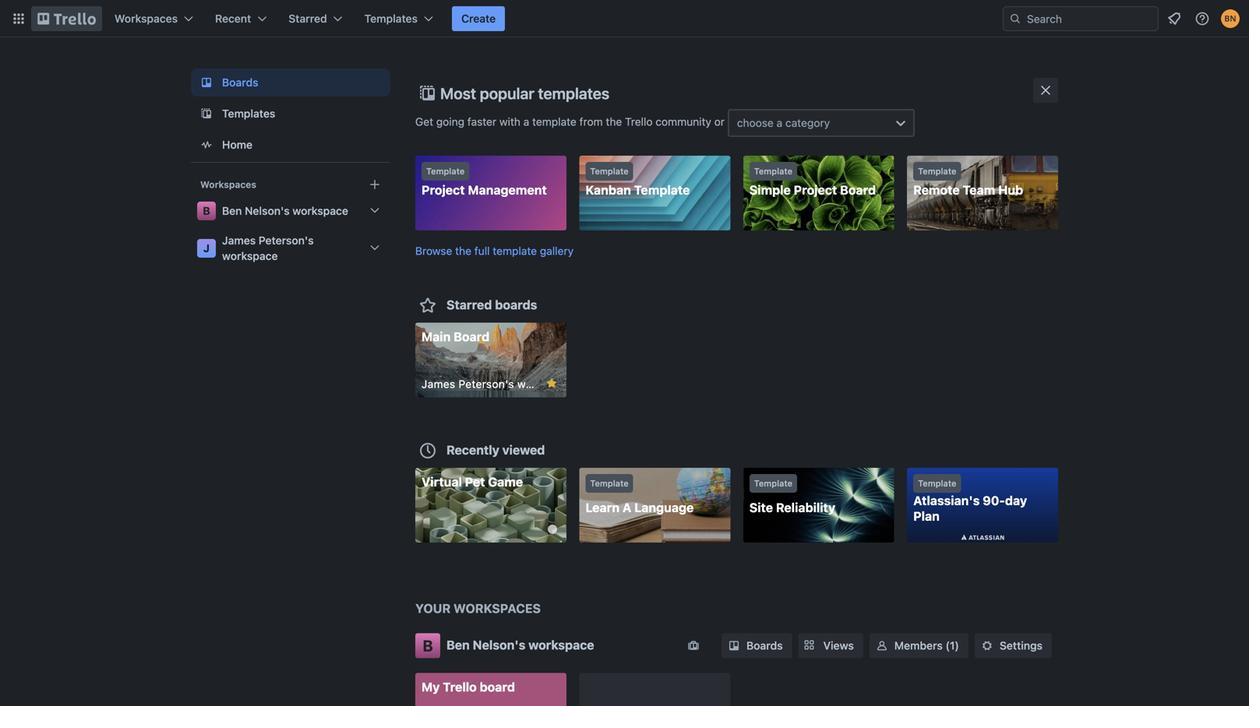 Task type: locate. For each thing, give the bounding box(es) containing it.
ben nelson's workspace
[[222, 205, 348, 217], [447, 638, 594, 653]]

1 project from the left
[[422, 183, 465, 198]]

james peterson's workspace down main board
[[422, 378, 574, 391]]

ben down your workspaces
[[447, 638, 470, 653]]

templates
[[365, 12, 418, 25], [222, 107, 275, 120]]

0 vertical spatial james
[[222, 234, 256, 247]]

0 vertical spatial nelson's
[[245, 205, 290, 217]]

most popular templates
[[440, 84, 610, 103]]

starred for starred boards
[[447, 298, 492, 313]]

template up remote
[[918, 166, 957, 177]]

1 vertical spatial ben
[[447, 638, 470, 653]]

create button
[[452, 6, 505, 31]]

0 horizontal spatial james peterson's workspace
[[222, 234, 314, 263]]

project
[[422, 183, 465, 198], [794, 183, 837, 198]]

workspace
[[293, 205, 348, 217], [222, 250, 278, 263], [518, 378, 574, 391], [529, 638, 594, 653]]

nelson's down home link
[[245, 205, 290, 217]]

the left full
[[455, 245, 472, 258]]

1 vertical spatial starred
[[447, 298, 492, 313]]

template up the atlassian's
[[918, 479, 957, 489]]

1 vertical spatial boards link
[[722, 634, 792, 659]]

a right choose
[[777, 117, 783, 129]]

1 horizontal spatial boards link
[[722, 634, 792, 659]]

sm image left members
[[874, 639, 890, 654]]

0 vertical spatial james peterson's workspace
[[222, 234, 314, 263]]

boards
[[495, 298, 537, 313]]

views
[[824, 640, 854, 653]]

1 horizontal spatial sm image
[[874, 639, 890, 654]]

1 vertical spatial trello
[[443, 680, 477, 695]]

0 vertical spatial templates
[[365, 12, 418, 25]]

ben nelson's workspace down home link
[[222, 205, 348, 217]]

starred up main board
[[447, 298, 492, 313]]

starred boards
[[447, 298, 537, 313]]

0 horizontal spatial the
[[455, 245, 472, 258]]

virtual
[[422, 475, 462, 490]]

sm image
[[726, 639, 742, 654], [874, 639, 890, 654]]

1 horizontal spatial project
[[794, 183, 837, 198]]

0 horizontal spatial ben
[[222, 205, 242, 217]]

workspaces button
[[105, 6, 203, 31]]

template
[[426, 166, 465, 177], [590, 166, 629, 177], [754, 166, 793, 177], [918, 166, 957, 177], [634, 183, 690, 198], [590, 479, 629, 489], [754, 479, 793, 489], [918, 479, 957, 489]]

ben
[[222, 205, 242, 217], [447, 638, 470, 653]]

0 vertical spatial b
[[203, 205, 210, 217]]

nelson's down workspaces
[[473, 638, 526, 653]]

browse the full template gallery
[[415, 245, 574, 258]]

settings
[[1000, 640, 1043, 653]]

1 vertical spatial nelson's
[[473, 638, 526, 653]]

plan
[[914, 509, 940, 524]]

0 horizontal spatial workspaces
[[115, 12, 178, 25]]

workspaces
[[115, 12, 178, 25], [200, 179, 256, 190]]

1 vertical spatial peterson's
[[459, 378, 514, 391]]

templates button
[[355, 6, 443, 31]]

james down "main"
[[422, 378, 456, 391]]

home
[[222, 138, 253, 151]]

learn a language
[[586, 501, 694, 516]]

1 vertical spatial b
[[423, 637, 433, 656]]

1 horizontal spatial james
[[422, 378, 456, 391]]

0 horizontal spatial starred
[[289, 12, 327, 25]]

hub
[[999, 183, 1024, 198]]

learn
[[586, 501, 620, 516]]

1 horizontal spatial nelson's
[[473, 638, 526, 653]]

template inside template atlassian's 90-day plan
[[918, 479, 957, 489]]

template down templates
[[532, 116, 577, 128]]

0 vertical spatial trello
[[625, 116, 653, 128]]

1 horizontal spatial workspaces
[[200, 179, 256, 190]]

my
[[422, 680, 440, 695]]

0 vertical spatial ben
[[222, 205, 242, 217]]

0 horizontal spatial boards link
[[191, 69, 391, 97]]

your
[[415, 602, 451, 617]]

with
[[500, 116, 521, 128]]

template remote team hub
[[914, 166, 1024, 198]]

from
[[580, 116, 603, 128]]

1 horizontal spatial templates
[[365, 12, 418, 25]]

2 project from the left
[[794, 183, 837, 198]]

recently viewed
[[447, 443, 545, 458]]

template kanban template
[[586, 166, 690, 198]]

project inside template project management
[[422, 183, 465, 198]]

category
[[786, 117, 830, 129]]

1 vertical spatial template
[[493, 245, 537, 258]]

viewed
[[503, 443, 545, 458]]

0 vertical spatial the
[[606, 116, 622, 128]]

back to home image
[[37, 6, 96, 31]]

james
[[222, 234, 256, 247], [422, 378, 456, 391]]

template
[[532, 116, 577, 128], [493, 245, 537, 258]]

0 horizontal spatial ben nelson's workspace
[[222, 205, 348, 217]]

ben nelson's workspace down workspaces
[[447, 638, 594, 653]]

james peterson's workspace
[[222, 234, 314, 263], [422, 378, 574, 391]]

choose
[[737, 117, 774, 129]]

1 horizontal spatial boards
[[747, 640, 783, 653]]

james peterson's workspace right j
[[222, 234, 314, 263]]

main
[[422, 330, 451, 345]]

a
[[524, 116, 529, 128], [777, 117, 783, 129]]

going
[[436, 116, 465, 128]]

1 vertical spatial workspaces
[[200, 179, 256, 190]]

recently
[[447, 443, 500, 458]]

site
[[750, 501, 773, 516]]

template project management
[[422, 166, 547, 198]]

trello right "my" at the bottom of page
[[443, 680, 477, 695]]

workspace up viewed
[[518, 378, 574, 391]]

atlassian's
[[914, 494, 980, 509]]

1 horizontal spatial ben nelson's workspace
[[447, 638, 594, 653]]

b
[[203, 205, 210, 217], [423, 637, 433, 656]]

0 horizontal spatial templates
[[222, 107, 275, 120]]

ben down home on the left
[[222, 205, 242, 217]]

peterson's
[[259, 234, 314, 247], [459, 378, 514, 391]]

starred right recent popup button
[[289, 12, 327, 25]]

the right from
[[606, 116, 622, 128]]

0 vertical spatial board
[[840, 183, 876, 198]]

trello
[[625, 116, 653, 128], [443, 680, 477, 695]]

b down your
[[423, 637, 433, 656]]

0 horizontal spatial b
[[203, 205, 210, 217]]

1 vertical spatial james peterson's workspace
[[422, 378, 574, 391]]

project up browse
[[422, 183, 465, 198]]

1 vertical spatial boards
[[747, 640, 783, 653]]

template right kanban
[[634, 183, 690, 198]]

james right j
[[222, 234, 256, 247]]

gallery
[[540, 245, 574, 258]]

0 notifications image
[[1165, 9, 1184, 28]]

j
[[203, 242, 210, 255]]

boards link
[[191, 69, 391, 97], [722, 634, 792, 659]]

0 vertical spatial boards
[[222, 76, 258, 89]]

boards link up templates link
[[191, 69, 391, 97]]

template atlassian's 90-day plan
[[914, 479, 1027, 524]]

site reliability
[[750, 501, 836, 516]]

1 horizontal spatial the
[[606, 116, 622, 128]]

0 horizontal spatial peterson's
[[259, 234, 314, 247]]

workspaces inside dropdown button
[[115, 12, 178, 25]]

create
[[461, 12, 496, 25]]

project right simple
[[794, 183, 837, 198]]

views link
[[799, 634, 864, 659]]

templates inside popup button
[[365, 12, 418, 25]]

home image
[[197, 136, 216, 154]]

boards link right this workspace has premium. image
[[722, 634, 792, 659]]

the
[[606, 116, 622, 128], [455, 245, 472, 258]]

template board image
[[197, 104, 216, 123]]

ben nelson (bennelson96) image
[[1221, 9, 1240, 28]]

team
[[963, 183, 996, 198]]

starred
[[289, 12, 327, 25], [447, 298, 492, 313]]

0 horizontal spatial a
[[524, 116, 529, 128]]

templates
[[538, 84, 610, 103]]

boards right board image
[[222, 76, 258, 89]]

virtual pet game
[[422, 475, 523, 490]]

0 vertical spatial workspaces
[[115, 12, 178, 25]]

recent
[[215, 12, 251, 25]]

template up learn
[[590, 479, 629, 489]]

or
[[715, 116, 725, 128]]

1 vertical spatial ben nelson's workspace
[[447, 638, 594, 653]]

kanban
[[586, 183, 631, 198]]

nelson's
[[245, 205, 290, 217], [473, 638, 526, 653]]

boards left views link
[[747, 640, 783, 653]]

my trello board link
[[415, 674, 567, 707]]

b up j
[[203, 205, 210, 217]]

board
[[840, 183, 876, 198], [454, 330, 490, 345]]

0 vertical spatial boards link
[[191, 69, 391, 97]]

templates up home on the left
[[222, 107, 275, 120]]

0 horizontal spatial sm image
[[726, 639, 742, 654]]

0 horizontal spatial boards
[[222, 76, 258, 89]]

board inside 'template simple project board'
[[840, 183, 876, 198]]

members
[[895, 640, 943, 653]]

settings link
[[975, 634, 1052, 659]]

0 vertical spatial starred
[[289, 12, 327, 25]]

sm image
[[980, 639, 995, 654]]

template up simple
[[754, 166, 793, 177]]

boards
[[222, 76, 258, 89], [747, 640, 783, 653]]

remote
[[914, 183, 960, 198]]

0 vertical spatial peterson's
[[259, 234, 314, 247]]

a right with
[[524, 116, 529, 128]]

click to unstar this board. it will be removed from your starred list. image
[[545, 377, 559, 391]]

(1)
[[946, 640, 959, 653]]

your workspaces
[[415, 602, 541, 617]]

0 horizontal spatial board
[[454, 330, 490, 345]]

recent button
[[206, 6, 276, 31]]

1 horizontal spatial starred
[[447, 298, 492, 313]]

pet
[[465, 475, 485, 490]]

template right full
[[493, 245, 537, 258]]

trello left community
[[625, 116, 653, 128]]

templates right starred popup button
[[365, 12, 418, 25]]

simple
[[750, 183, 791, 198]]

0 horizontal spatial project
[[422, 183, 465, 198]]

language
[[635, 501, 694, 516]]

1 horizontal spatial board
[[840, 183, 876, 198]]

sm image right this workspace has premium. image
[[726, 639, 742, 654]]

starred inside starred popup button
[[289, 12, 327, 25]]

community
[[656, 116, 712, 128]]

template down going at the top of page
[[426, 166, 465, 177]]



Task type: vqa. For each thing, say whether or not it's contained in the screenshot.
Create
yes



Task type: describe. For each thing, give the bounding box(es) containing it.
starred for starred
[[289, 12, 327, 25]]

template inside template project management
[[426, 166, 465, 177]]

virtual pet game link
[[415, 468, 567, 543]]

search image
[[1009, 12, 1022, 25]]

reliability
[[776, 501, 836, 516]]

browse the full template gallery link
[[415, 245, 574, 258]]

1 vertical spatial the
[[455, 245, 472, 258]]

get going faster with a template from the trello community or
[[415, 116, 728, 128]]

day
[[1005, 494, 1027, 509]]

0 horizontal spatial trello
[[443, 680, 477, 695]]

choose a category
[[737, 117, 830, 129]]

most
[[440, 84, 476, 103]]

a
[[623, 501, 632, 516]]

0 horizontal spatial james
[[222, 234, 256, 247]]

template inside 'template simple project board'
[[754, 166, 793, 177]]

board image
[[197, 73, 216, 92]]

1 horizontal spatial ben
[[447, 638, 470, 653]]

there is new activity on this board. image
[[548, 525, 557, 535]]

board
[[480, 680, 515, 695]]

workspace right j
[[222, 250, 278, 263]]

template inside template remote team hub
[[918, 166, 957, 177]]

0 horizontal spatial nelson's
[[245, 205, 290, 217]]

workspace down home link
[[293, 205, 348, 217]]

primary element
[[0, 0, 1249, 37]]

1 vertical spatial james
[[422, 378, 456, 391]]

0 vertical spatial template
[[532, 116, 577, 128]]

Search field
[[1022, 7, 1158, 30]]

this workspace has premium. image
[[686, 639, 702, 654]]

1 vertical spatial board
[[454, 330, 490, 345]]

1 horizontal spatial peterson's
[[459, 378, 514, 391]]

full
[[475, 245, 490, 258]]

1 horizontal spatial james peterson's workspace
[[422, 378, 574, 391]]

open information menu image
[[1195, 11, 1211, 27]]

0 vertical spatial ben nelson's workspace
[[222, 205, 348, 217]]

templates link
[[191, 100, 391, 128]]

workspace down workspaces
[[529, 638, 594, 653]]

1 horizontal spatial a
[[777, 117, 783, 129]]

my trello board
[[422, 680, 515, 695]]

90-
[[983, 494, 1005, 509]]

create a workspace image
[[366, 175, 384, 194]]

workspaces
[[454, 602, 541, 617]]

template simple project board
[[750, 166, 876, 198]]

2 sm image from the left
[[874, 639, 890, 654]]

management
[[468, 183, 547, 198]]

get
[[415, 116, 433, 128]]

1 horizontal spatial trello
[[625, 116, 653, 128]]

members (1)
[[895, 640, 959, 653]]

1 sm image from the left
[[726, 639, 742, 654]]

starred button
[[279, 6, 352, 31]]

popular
[[480, 84, 535, 103]]

1 vertical spatial templates
[[222, 107, 275, 120]]

project inside 'template simple project board'
[[794, 183, 837, 198]]

home link
[[191, 131, 391, 159]]

template up "site"
[[754, 479, 793, 489]]

1 horizontal spatial b
[[423, 637, 433, 656]]

browse
[[415, 245, 452, 258]]

game
[[488, 475, 523, 490]]

template up kanban
[[590, 166, 629, 177]]

faster
[[468, 116, 497, 128]]

main board
[[422, 330, 490, 345]]



